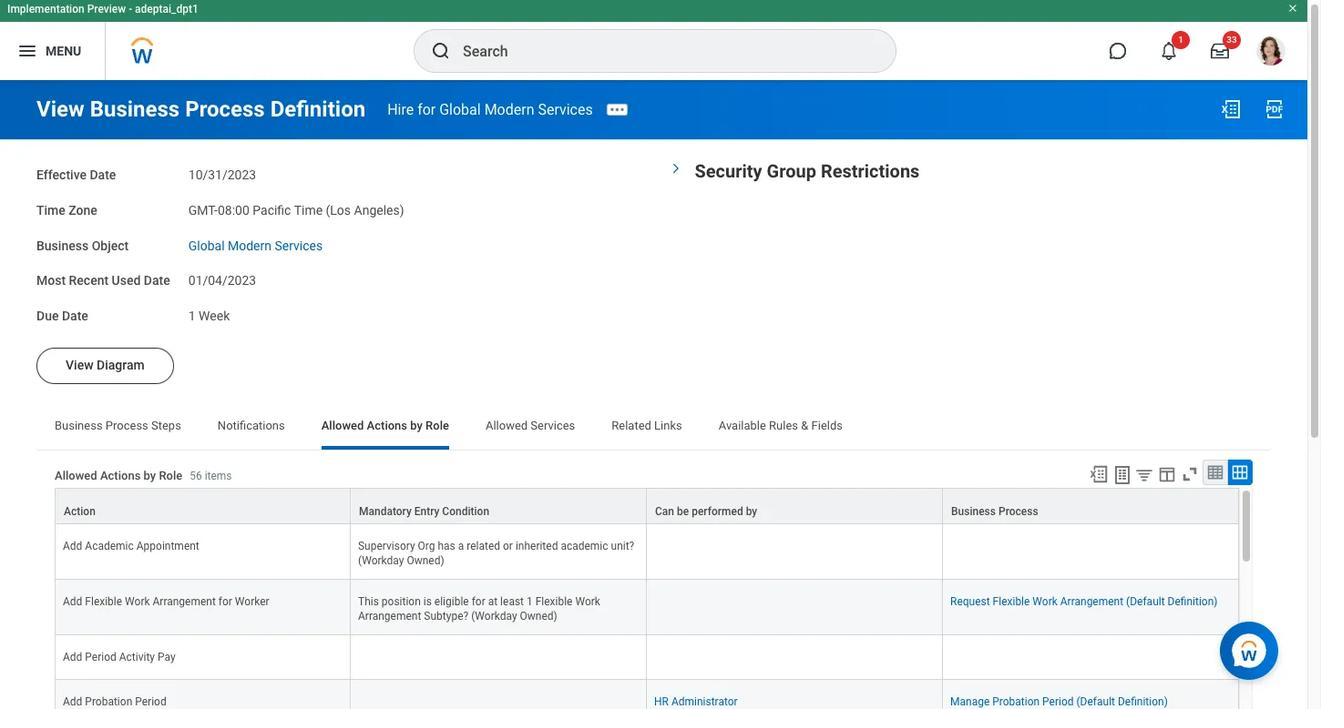 Task type: vqa. For each thing, say whether or not it's contained in the screenshot.
Credit Card icon
no



Task type: locate. For each thing, give the bounding box(es) containing it.
zone
[[69, 203, 97, 218]]

0 horizontal spatial (default
[[1076, 696, 1115, 709]]

2 horizontal spatial 1
[[1178, 35, 1183, 45]]

add period activity pay element
[[63, 648, 175, 664]]

period right manage
[[1042, 696, 1074, 709]]

1 inside "this position is eligible for at least 1 flexible work arrangement subtype? (workday owned)"
[[527, 596, 533, 609]]

by left 56
[[144, 469, 156, 483]]

2 horizontal spatial date
[[144, 274, 170, 288]]

most recent used date
[[36, 274, 170, 288]]

by right performed
[[746, 505, 757, 518]]

role
[[426, 419, 449, 433], [159, 469, 182, 483]]

(workday inside supervisory org has a related or inherited academic unit? (workday owned)
[[358, 555, 404, 568]]

used
[[112, 274, 141, 288]]

4 row from the top
[[55, 681, 1239, 710]]

can be performed by
[[655, 505, 757, 518]]

business up effective date
[[90, 97, 180, 122]]

definition) inside "link"
[[1168, 596, 1218, 609]]

least
[[500, 596, 524, 609]]

by inside popup button
[[746, 505, 757, 518]]

allowed
[[321, 419, 364, 433], [486, 419, 528, 433], [55, 469, 97, 483]]

0 horizontal spatial (workday
[[358, 555, 404, 568]]

business
[[90, 97, 180, 122], [36, 238, 89, 253], [55, 419, 103, 433], [951, 505, 996, 518]]

request
[[950, 596, 990, 609]]

global right 'hire'
[[439, 101, 481, 118]]

this position is eligible for at least 1 flexible work arrangement subtype? (workday owned)
[[358, 596, 600, 623]]

1 for 1 week
[[188, 309, 196, 323]]

steps
[[151, 419, 181, 433]]

period
[[85, 652, 116, 664], [135, 696, 166, 709], [1042, 696, 1074, 709]]

1 vertical spatial actions
[[100, 469, 141, 483]]

pacific
[[253, 203, 291, 218]]

1 vertical spatial modern
[[228, 238, 272, 253]]

implementation preview -   adeptai_dpt1
[[7, 3, 198, 15]]

1 horizontal spatial flexible
[[535, 596, 573, 609]]

manage probation period (default definition)
[[950, 696, 1168, 709]]

flexible inside request flexible work arrangement (default definition) "link"
[[993, 596, 1030, 609]]

1 right notifications large image
[[1178, 35, 1183, 45]]

0 horizontal spatial process
[[106, 419, 148, 433]]

activity
[[119, 652, 155, 664]]

1 vertical spatial 1
[[188, 309, 196, 323]]

a
[[458, 540, 464, 553]]

mandatory
[[359, 505, 412, 518]]

add down action
[[63, 540, 82, 553]]

1 vertical spatial process
[[106, 419, 148, 433]]

mandatory entry condition button
[[351, 489, 646, 524]]

role up entry at the bottom left of the page
[[426, 419, 449, 433]]

(workday
[[358, 555, 404, 568], [471, 610, 517, 623]]

row containing add academic appointment
[[55, 525, 1239, 580]]

date
[[90, 168, 116, 182], [144, 274, 170, 288], [62, 309, 88, 323]]

3 row from the top
[[55, 580, 1239, 636]]

tab list containing business process steps
[[36, 406, 1271, 450]]

probation down add period activity pay
[[85, 696, 132, 709]]

1 vertical spatial view
[[66, 358, 93, 372]]

justify image
[[16, 40, 38, 62]]

0 vertical spatial (workday
[[358, 555, 404, 568]]

effective date
[[36, 168, 116, 182]]

business down time zone at the top of the page
[[36, 238, 89, 253]]

owned)
[[407, 555, 444, 568], [520, 610, 557, 623]]

1 work from the left
[[125, 596, 150, 609]]

0 vertical spatial 1
[[1178, 35, 1183, 45]]

1 vertical spatial date
[[144, 274, 170, 288]]

2 horizontal spatial work
[[1033, 596, 1058, 609]]

0 horizontal spatial role
[[159, 469, 182, 483]]

probation right manage
[[992, 696, 1040, 709]]

business down view diagram button
[[55, 419, 103, 433]]

business process steps
[[55, 419, 181, 433]]

row
[[55, 488, 1239, 526], [55, 525, 1239, 580], [55, 580, 1239, 636], [55, 681, 1239, 710]]

1 right least
[[527, 596, 533, 609]]

(default inside "link"
[[1126, 596, 1165, 609]]

hire for global modern services
[[387, 101, 593, 118]]

0 vertical spatial by
[[410, 419, 423, 433]]

process for business process steps
[[106, 419, 148, 433]]

0 horizontal spatial time
[[36, 203, 65, 218]]

1 horizontal spatial (default
[[1126, 596, 1165, 609]]

add academic appointment
[[63, 540, 199, 553]]

row containing add flexible work arrangement for worker
[[55, 580, 1239, 636]]

probation
[[85, 696, 132, 709], [992, 696, 1040, 709]]

owned) down org
[[407, 555, 444, 568]]

1 horizontal spatial time
[[294, 203, 323, 218]]

action column header
[[55, 488, 351, 526]]

allowed for allowed services
[[486, 419, 528, 433]]

probation for add
[[85, 696, 132, 709]]

chevron down image
[[669, 158, 682, 179]]

1 vertical spatial role
[[159, 469, 182, 483]]

week
[[199, 309, 230, 323]]

global up 'most recent used date' element
[[188, 238, 225, 253]]

business process
[[951, 505, 1038, 518]]

process for business process
[[999, 505, 1038, 518]]

1 horizontal spatial owned)
[[520, 610, 557, 623]]

business inside business process popup button
[[951, 505, 996, 518]]

0 horizontal spatial arrangement
[[153, 596, 216, 609]]

view left diagram
[[66, 358, 93, 372]]

flexible down academic
[[85, 596, 122, 609]]

2 horizontal spatial by
[[746, 505, 757, 518]]

work
[[125, 596, 150, 609], [575, 596, 600, 609], [1033, 596, 1058, 609]]

2 vertical spatial by
[[746, 505, 757, 518]]

1 probation from the left
[[85, 696, 132, 709]]

date for effective date
[[90, 168, 116, 182]]

2 row from the top
[[55, 525, 1239, 580]]

1 add from the top
[[63, 540, 82, 553]]

business up request
[[951, 505, 996, 518]]

0 vertical spatial definition)
[[1168, 596, 1218, 609]]

work inside "this position is eligible for at least 1 flexible work arrangement subtype? (workday owned)"
[[575, 596, 600, 609]]

actions down business process steps
[[100, 469, 141, 483]]

view inside button
[[66, 358, 93, 372]]

1 row from the top
[[55, 488, 1239, 526]]

role left 56
[[159, 469, 182, 483]]

0 horizontal spatial for
[[219, 596, 232, 609]]

date right due
[[62, 309, 88, 323]]

global
[[439, 101, 481, 118], [188, 238, 225, 253]]

0 vertical spatial role
[[426, 419, 449, 433]]

supervisory
[[358, 540, 415, 553]]

tab list
[[36, 406, 1271, 450]]

work up activity
[[125, 596, 150, 609]]

actions up mandatory
[[367, 419, 407, 433]]

cell
[[647, 525, 943, 580], [943, 525, 1239, 580], [351, 636, 647, 681], [647, 636, 943, 681], [351, 681, 647, 710]]

for left at
[[472, 596, 485, 609]]

add academic appointment element
[[63, 536, 199, 553]]

work right request
[[1033, 596, 1058, 609]]

0 horizontal spatial modern
[[228, 238, 272, 253]]

flexible right request
[[993, 596, 1030, 609]]

1 horizontal spatial role
[[426, 419, 449, 433]]

1 horizontal spatial by
[[410, 419, 423, 433]]

0 vertical spatial global
[[439, 101, 481, 118]]

2 horizontal spatial process
[[999, 505, 1038, 518]]

period inside row
[[85, 652, 116, 664]]

due
[[36, 309, 59, 323]]

date right used
[[144, 274, 170, 288]]

owned) inside "this position is eligible for at least 1 flexible work arrangement subtype? (workday owned)"
[[520, 610, 557, 623]]

flexible for add
[[85, 596, 122, 609]]

arrangement
[[153, 596, 216, 609], [1060, 596, 1124, 609], [358, 610, 421, 623]]

business for business object
[[36, 238, 89, 253]]

for
[[417, 101, 436, 118], [219, 596, 232, 609], [472, 596, 485, 609]]

add probation period
[[63, 696, 166, 709]]

by up mandatory entry condition
[[410, 419, 423, 433]]

2 vertical spatial date
[[62, 309, 88, 323]]

inbox large image
[[1211, 42, 1229, 60]]

2 probation from the left
[[992, 696, 1040, 709]]

period left activity
[[85, 652, 116, 664]]

0 vertical spatial (default
[[1126, 596, 1165, 609]]

1 horizontal spatial work
[[575, 596, 600, 609]]

2 horizontal spatial flexible
[[993, 596, 1030, 609]]

0 horizontal spatial date
[[62, 309, 88, 323]]

work inside "link"
[[1033, 596, 1058, 609]]

2 flexible from the left
[[535, 596, 573, 609]]

1 horizontal spatial allowed
[[321, 419, 364, 433]]

flexible
[[85, 596, 122, 609], [535, 596, 573, 609], [993, 596, 1030, 609]]

time left 'zone'
[[36, 203, 65, 218]]

table image
[[1206, 464, 1225, 482]]

is
[[423, 596, 432, 609]]

add
[[63, 540, 82, 553], [63, 596, 82, 609], [63, 652, 82, 664], [63, 696, 82, 709]]

for right 'hire'
[[417, 101, 436, 118]]

0 vertical spatial process
[[185, 97, 265, 122]]

flexible inside "this position is eligible for at least 1 flexible work arrangement subtype? (workday owned)"
[[535, 596, 573, 609]]

academic
[[85, 540, 134, 553]]

request flexible work arrangement (default definition)
[[950, 596, 1218, 609]]

3 work from the left
[[1033, 596, 1058, 609]]

view for view diagram
[[66, 358, 93, 372]]

1 horizontal spatial date
[[90, 168, 116, 182]]

process
[[185, 97, 265, 122], [106, 419, 148, 433], [999, 505, 1038, 518]]

add up add period activity pay element
[[63, 596, 82, 609]]

supervisory org has a related or inherited academic unit? (workday owned)
[[358, 540, 634, 568]]

add down add period activity pay
[[63, 696, 82, 709]]

1 horizontal spatial modern
[[484, 101, 534, 118]]

process inside business process popup button
[[999, 505, 1038, 518]]

add period activity pay
[[63, 652, 175, 664]]

arrangement for (default
[[1060, 596, 1124, 609]]

1 vertical spatial (default
[[1076, 696, 1115, 709]]

view
[[36, 97, 84, 122], [66, 358, 93, 372]]

flexible inside add flexible work arrangement for worker element
[[85, 596, 122, 609]]

2 horizontal spatial period
[[1042, 696, 1074, 709]]

0 horizontal spatial by
[[144, 469, 156, 483]]

2 horizontal spatial arrangement
[[1060, 596, 1124, 609]]

0 vertical spatial owned)
[[407, 555, 444, 568]]

supervisory org has a related or inherited academic unit? (workday owned) element
[[358, 536, 634, 568]]

1 horizontal spatial (workday
[[471, 610, 517, 623]]

owned) down least
[[520, 610, 557, 623]]

0 horizontal spatial 1
[[188, 309, 196, 323]]

(workday down supervisory at the left of the page
[[358, 555, 404, 568]]

date up 'zone'
[[90, 168, 116, 182]]

0 horizontal spatial probation
[[85, 696, 132, 709]]

0 horizontal spatial actions
[[100, 469, 141, 483]]

0 vertical spatial view
[[36, 97, 84, 122]]

actions for allowed actions by role
[[367, 419, 407, 433]]

0 horizontal spatial period
[[85, 652, 116, 664]]

for left the worker
[[219, 596, 232, 609]]

2 add from the top
[[63, 596, 82, 609]]

action button
[[56, 489, 350, 524]]

manage
[[950, 696, 990, 709]]

actions for allowed actions by role 56 items
[[100, 469, 141, 483]]

allowed for allowed actions by role
[[321, 419, 364, 433]]

2 work from the left
[[575, 596, 600, 609]]

0 horizontal spatial flexible
[[85, 596, 122, 609]]

1 vertical spatial owned)
[[520, 610, 557, 623]]

0 vertical spatial modern
[[484, 101, 534, 118]]

worker
[[235, 596, 269, 609]]

3 add from the top
[[63, 652, 82, 664]]

0 vertical spatial date
[[90, 168, 116, 182]]

Search Workday  search field
[[463, 31, 858, 71]]

flexible right least
[[535, 596, 573, 609]]

period for add
[[135, 696, 166, 709]]

(workday inside "this position is eligible for at least 1 flexible work arrangement subtype? (workday owned)"
[[471, 610, 517, 623]]

0 horizontal spatial owned)
[[407, 555, 444, 568]]

toolbar
[[1081, 460, 1253, 488]]

adeptai_dpt1
[[135, 3, 198, 15]]

2 vertical spatial 1
[[527, 596, 533, 609]]

arrangement inside "link"
[[1060, 596, 1124, 609]]

1 vertical spatial (workday
[[471, 610, 517, 623]]

time
[[36, 203, 65, 218], [294, 203, 323, 218]]

(default
[[1126, 596, 1165, 609], [1076, 696, 1115, 709]]

gmt-
[[188, 203, 218, 218]]

restrictions
[[821, 160, 920, 182]]

1 vertical spatial services
[[275, 238, 323, 253]]

1 horizontal spatial 1
[[527, 596, 533, 609]]

2 horizontal spatial allowed
[[486, 419, 528, 433]]

work down academic
[[575, 596, 600, 609]]

performed
[[692, 505, 743, 518]]

fullscreen image
[[1180, 464, 1200, 484]]

flexible for request
[[993, 596, 1030, 609]]

(workday down at
[[471, 610, 517, 623]]

gmt-08:00 pacific time (los angeles) element
[[188, 199, 404, 218]]

1 left week
[[188, 309, 196, 323]]

1 vertical spatial global
[[188, 238, 225, 253]]

2 horizontal spatial for
[[472, 596, 485, 609]]

menu banner
[[0, 0, 1307, 80]]

can
[[655, 505, 674, 518]]

1 horizontal spatial global
[[439, 101, 481, 118]]

1 horizontal spatial probation
[[992, 696, 1040, 709]]

2 vertical spatial process
[[999, 505, 1038, 518]]

3 flexible from the left
[[993, 596, 1030, 609]]

for inside "this position is eligible for at least 1 flexible work arrangement subtype? (workday owned)"
[[472, 596, 485, 609]]

time left (los
[[294, 203, 323, 218]]

view down menu on the top left of the page
[[36, 97, 84, 122]]

modern inside global modern services link
[[228, 238, 272, 253]]

add flexible work arrangement for worker
[[63, 596, 269, 609]]

1 vertical spatial by
[[144, 469, 156, 483]]

business process button
[[943, 489, 1238, 524]]

1 horizontal spatial actions
[[367, 419, 407, 433]]

1 horizontal spatial period
[[135, 696, 166, 709]]

0 vertical spatial actions
[[367, 419, 407, 433]]

1 horizontal spatial arrangement
[[358, 610, 421, 623]]

1 inside button
[[1178, 35, 1183, 45]]

business object
[[36, 238, 129, 253]]

period down activity
[[135, 696, 166, 709]]

add up add probation period element
[[63, 652, 82, 664]]

can be performed by button
[[647, 489, 942, 524]]

4 add from the top
[[63, 696, 82, 709]]

1 flexible from the left
[[85, 596, 122, 609]]

select to filter grid data image
[[1134, 465, 1154, 484]]

0 horizontal spatial work
[[125, 596, 150, 609]]

group
[[767, 160, 816, 182]]

add inside row
[[63, 652, 82, 664]]

hire
[[387, 101, 414, 118]]

expand table image
[[1231, 464, 1249, 482]]



Task type: describe. For each thing, give the bounding box(es) containing it.
time zone
[[36, 203, 97, 218]]

add for add flexible work arrangement for worker
[[63, 596, 82, 609]]

0 horizontal spatial global
[[188, 238, 225, 253]]

1 horizontal spatial process
[[185, 97, 265, 122]]

or
[[503, 540, 513, 553]]

effective
[[36, 168, 87, 182]]

eligible
[[434, 596, 469, 609]]

condition
[[442, 505, 489, 518]]

position
[[382, 596, 421, 609]]

row containing add probation period
[[55, 681, 1239, 710]]

arrangement inside "this position is eligible for at least 1 flexible work arrangement subtype? (workday owned)"
[[358, 610, 421, 623]]

0 horizontal spatial allowed
[[55, 469, 97, 483]]

rules
[[769, 419, 798, 433]]

mandatory entry condition
[[359, 505, 489, 518]]

has
[[438, 540, 455, 553]]

view diagram button
[[36, 348, 174, 384]]

add flexible work arrangement for worker element
[[63, 592, 269, 609]]

global modern services
[[188, 238, 323, 253]]

profile logan mcneil image
[[1256, 36, 1286, 69]]

1 for 1
[[1178, 35, 1183, 45]]

add period activity pay row
[[55, 636, 1239, 681]]

date for due date
[[62, 309, 88, 323]]

subtype?
[[424, 610, 468, 623]]

pay
[[158, 652, 175, 664]]

view business process definition main content
[[0, 80, 1307, 710]]

most
[[36, 274, 66, 288]]

1 button
[[1149, 31, 1190, 71]]

-
[[129, 3, 132, 15]]

hire for global modern services link
[[387, 101, 593, 118]]

unit?
[[611, 540, 634, 553]]

can be performed by column header
[[647, 488, 943, 526]]

mandatory entry condition column header
[[351, 488, 647, 526]]

by for allowed actions by role
[[410, 419, 423, 433]]

diagram
[[97, 358, 145, 372]]

this position is eligible for at least 1 flexible work arrangement subtype? (workday owned) element
[[358, 592, 600, 623]]

close environment banner image
[[1287, 3, 1298, 14]]

inherited
[[516, 540, 558, 553]]

security group restrictions
[[695, 160, 920, 182]]

at
[[488, 596, 498, 609]]

request flexible work arrangement (default definition) link
[[950, 592, 1218, 609]]

available rules & fields
[[719, 419, 843, 433]]

2 time from the left
[[294, 203, 323, 218]]

1 time from the left
[[36, 203, 65, 218]]

for for this position is eligible for at least 1 flexible work arrangement subtype? (workday owned)
[[472, 596, 485, 609]]

entry
[[414, 505, 439, 518]]

&
[[801, 419, 808, 433]]

angeles)
[[354, 203, 404, 218]]

33
[[1227, 35, 1237, 45]]

work for request
[[1033, 596, 1058, 609]]

links
[[654, 419, 682, 433]]

1 vertical spatial definition)
[[1118, 696, 1168, 709]]

tab list inside view business process definition main content
[[36, 406, 1271, 450]]

allowed services
[[486, 419, 575, 433]]

08:00
[[218, 203, 249, 218]]

security
[[695, 160, 762, 182]]

2 vertical spatial services
[[531, 419, 575, 433]]

view printable version (pdf) image
[[1264, 98, 1286, 120]]

allowed actions by role
[[321, 419, 449, 433]]

object
[[92, 238, 129, 253]]

hr administrator
[[654, 696, 738, 709]]

1 horizontal spatial for
[[417, 101, 436, 118]]

implementation
[[7, 3, 84, 15]]

menu
[[46, 43, 81, 58]]

notifications large image
[[1160, 42, 1178, 60]]

role for allowed actions by role
[[426, 419, 449, 433]]

org
[[418, 540, 435, 553]]

view for view business process definition
[[36, 97, 84, 122]]

business for business process steps
[[55, 419, 103, 433]]

role for allowed actions by role 56 items
[[159, 469, 182, 483]]

work for add
[[125, 596, 150, 609]]

effective date element
[[188, 157, 256, 184]]

1 week
[[188, 309, 230, 323]]

10/31/2023
[[188, 168, 256, 182]]

hr administrator link
[[654, 693, 738, 709]]

gmt-08:00 pacific time (los angeles)
[[188, 203, 404, 218]]

due date
[[36, 309, 88, 323]]

view diagram
[[66, 358, 145, 372]]

related
[[467, 540, 500, 553]]

by for allowed actions by role 56 items
[[144, 469, 156, 483]]

search image
[[430, 40, 452, 62]]

1 week element
[[188, 305, 230, 323]]

probation for manage
[[992, 696, 1040, 709]]

row containing action
[[55, 488, 1239, 526]]

manage probation period (default definition) link
[[950, 693, 1168, 709]]

related
[[612, 419, 651, 433]]

add for add probation period
[[63, 696, 82, 709]]

toolbar inside view business process definition main content
[[1081, 460, 1253, 488]]

most recent used date element
[[188, 263, 256, 290]]

security group restrictions button
[[695, 160, 920, 182]]

0 vertical spatial services
[[538, 101, 593, 118]]

business for business process
[[951, 505, 996, 518]]

owned) inside supervisory org has a related or inherited academic unit? (workday owned)
[[407, 555, 444, 568]]

click to view/edit grid preferences image
[[1157, 464, 1177, 484]]

56
[[190, 470, 202, 483]]

available
[[719, 419, 766, 433]]

export to excel image
[[1220, 98, 1242, 120]]

preview
[[87, 3, 126, 15]]

add for add period activity pay
[[63, 652, 82, 664]]

add for add academic appointment
[[63, 540, 82, 553]]

academic
[[561, 540, 608, 553]]

period for manage
[[1042, 696, 1074, 709]]

arrangement for for
[[153, 596, 216, 609]]

export to worksheets image
[[1112, 464, 1133, 486]]

this
[[358, 596, 379, 609]]

add probation period element
[[63, 693, 166, 709]]

recent
[[69, 274, 109, 288]]

for for add flexible work arrangement for worker
[[219, 596, 232, 609]]

related links
[[612, 419, 682, 433]]

(los
[[326, 203, 351, 218]]

view business process definition
[[36, 97, 365, 122]]

allowed actions by role 56 items
[[55, 469, 232, 483]]

be
[[677, 505, 689, 518]]

notifications
[[218, 419, 285, 433]]

action
[[64, 505, 96, 518]]

export to excel image
[[1089, 464, 1109, 484]]

appointment
[[136, 540, 199, 553]]

01/04/2023
[[188, 274, 256, 288]]

global modern services link
[[188, 235, 323, 253]]

hr
[[654, 696, 669, 709]]



